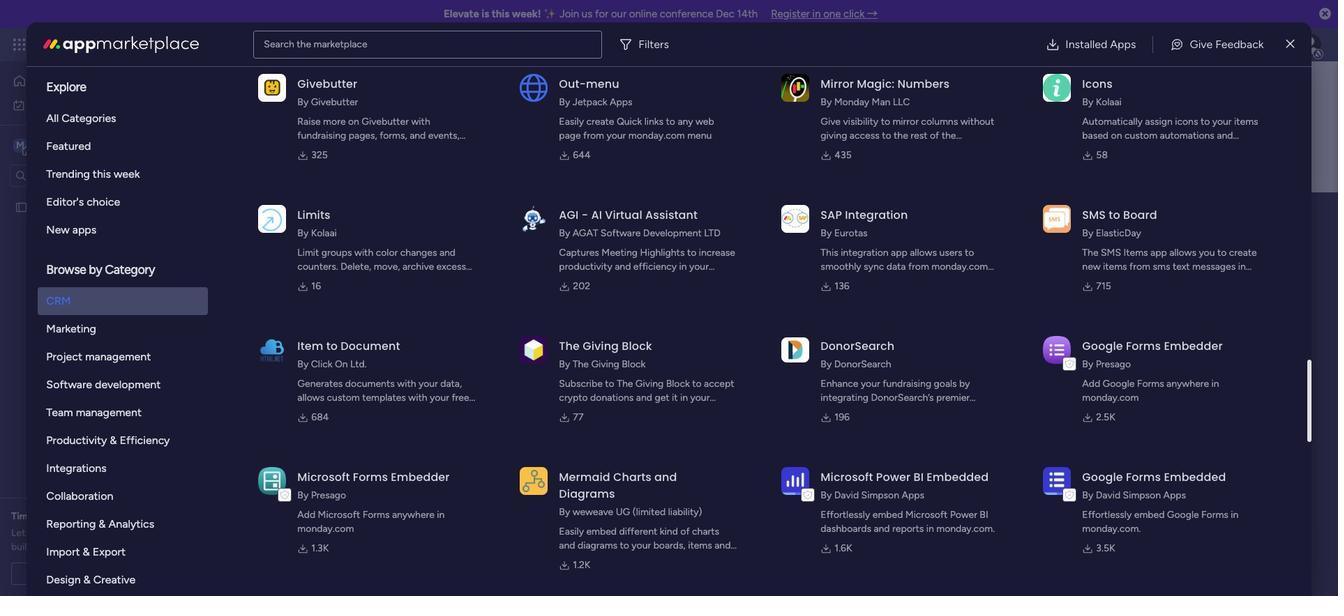 Task type: locate. For each thing, give the bounding box(es) containing it.
icons
[[1082, 76, 1113, 92]]

trending
[[46, 167, 90, 181]]

1 horizontal spatial data
[[887, 261, 906, 273]]

from inside this integration app allows users to smoothly sync data from monday.com to sap in user's daily work
[[908, 261, 929, 273]]

effortlessly inside effortlessly embed google forms in monday.com.
[[1082, 509, 1132, 521]]

0 vertical spatial main
[[32, 138, 57, 152]]

test for public board icon inside test link
[[287, 347, 305, 359]]

limit groups with color changes and counters. delete, move, archive excess items with status changes
[[297, 247, 466, 287]]

get
[[655, 392, 669, 404]]

export
[[93, 546, 126, 559]]

your down 'different'
[[632, 540, 651, 552]]

1 vertical spatial embedder
[[391, 470, 450, 486]]

embedder for google forms embedder
[[1164, 338, 1223, 354]]

0 horizontal spatial embed
[[586, 526, 617, 538]]

and right automations
[[1217, 130, 1233, 142]]

forms inside the add microsoft forms anywhere in monday.com
[[363, 509, 390, 521]]

0 vertical spatial workspace
[[59, 138, 114, 152]]

0 vertical spatial test
[[33, 201, 51, 213]]

1 vertical spatial fundraising
[[883, 378, 931, 390]]

app logo image for icons
[[1043, 74, 1071, 102]]

1 horizontal spatial board.
[[870, 144, 898, 156]]

to inside easily create quick links to any web page from your monday.com menu
[[666, 116, 675, 128]]

and inside automatically assign icons to your items based on custom automations and integrations
[[1217, 130, 1233, 142]]

effortlessly up 3.5k
[[1082, 509, 1132, 521]]

apps image
[[1185, 38, 1199, 52]]

1 horizontal spatial give
[[1190, 37, 1213, 51]]

2 vertical spatial giving
[[635, 378, 664, 390]]

counters.
[[297, 261, 338, 273]]

1 vertical spatial sap
[[832, 275, 851, 287]]

app logo image for sap integration
[[782, 205, 810, 233]]

presago up 'add google forms anywhere in monday.com'
[[1096, 359, 1131, 370]]

fundraising
[[297, 130, 346, 142], [883, 378, 931, 390]]

presago inside google forms embedder by presago
[[1096, 359, 1131, 370]]

2 vertical spatial block
[[666, 378, 690, 390]]

and inside subscribe to the giving block to accept crypto donations and get it in your monday.com board.
[[636, 392, 652, 404]]

0 vertical spatial work
[[113, 36, 138, 52]]

& inside raise more on givebutter with fundraising pages, forms, and events, crm, email & texts - all for free.
[[349, 144, 355, 156]]

0 horizontal spatial this
[[93, 167, 111, 181]]

give visibility to mirror columns without giving access to the rest of the connected board.
[[821, 116, 994, 156]]

workspace up excess
[[407, 198, 527, 229]]

1 horizontal spatial fundraising
[[883, 378, 931, 390]]

2 horizontal spatial embed
[[1134, 509, 1165, 521]]

1 vertical spatial for
[[400, 144, 413, 156]]

to up on
[[326, 338, 338, 354]]

in inside effortlessly embed microsoft power bi dashboards and reports in monday.com.
[[926, 523, 934, 535]]

allows inside this integration app allows users to smoothly sync data from monday.com to sap in user's daily work
[[910, 247, 937, 259]]

search everything image
[[1220, 38, 1233, 52]]

items inside easily embed different kind of charts and diagrams to your boards, items and workdocs!
[[688, 540, 712, 552]]

from up 'daily'
[[908, 261, 929, 273]]

1 vertical spatial give
[[821, 116, 841, 128]]

2 horizontal spatial work
[[913, 275, 935, 287]]

1 vertical spatial presago
[[311, 490, 346, 502]]

effortlessly inside effortlessly embed microsoft power bi dashboards and reports in monday.com.
[[821, 509, 870, 521]]

test up new
[[33, 201, 51, 213]]

management
[[141, 36, 217, 52], [85, 350, 151, 363], [76, 406, 142, 419]]

embedded up effortlessly embed microsoft power bi dashboards and reports in monday.com.
[[927, 470, 989, 486]]

google inside google forms embedder by presago
[[1082, 338, 1123, 354]]

1 vertical spatial menu
[[687, 130, 712, 142]]

1 horizontal spatial power
[[950, 509, 977, 521]]

0 horizontal spatial menu
[[586, 76, 619, 92]]

add for microsoft
[[297, 509, 315, 521]]

public board image
[[15, 201, 28, 214], [264, 345, 279, 361]]

embed inside effortlessly embed google forms in monday.com.
[[1134, 509, 1165, 521]]

0 vertical spatial sap
[[821, 207, 842, 223]]

embedder for microsoft forms embedder
[[391, 470, 450, 486]]

embed down google forms embedded by david simpson apps
[[1134, 509, 1165, 521]]

work right 'daily'
[[913, 275, 935, 287]]

management for team management
[[76, 406, 142, 419]]

2 horizontal spatial for
[[595, 8, 608, 20]]

2 david from the left
[[1096, 490, 1121, 502]]

management for project management
[[85, 350, 151, 363]]

325
[[311, 149, 328, 161]]

meetings.
[[559, 275, 602, 287]]

from down items
[[1130, 261, 1150, 273]]

to left '136' on the right of the page
[[821, 275, 830, 287]]

software down virtual
[[601, 227, 641, 239]]

crm.
[[925, 406, 949, 418]]

1 app from the left
[[891, 247, 907, 259]]

easily inside easily embed different kind of charts and diagrams to your boards, items and workdocs!
[[559, 526, 584, 538]]

app logo image
[[258, 74, 286, 102], [520, 74, 548, 102], [782, 74, 810, 102], [1043, 74, 1071, 102], [258, 205, 286, 233], [520, 205, 548, 233], [782, 205, 810, 233], [1043, 205, 1071, 233], [258, 336, 286, 364], [520, 336, 548, 364], [1043, 336, 1071, 364], [782, 338, 810, 363], [258, 467, 286, 495], [520, 467, 548, 495], [782, 467, 810, 495], [1043, 467, 1071, 495]]

highlights
[[640, 247, 685, 259]]

ai
[[591, 207, 602, 223]]

more
[[323, 116, 346, 128]]

of
[[930, 130, 939, 142], [680, 526, 690, 538], [83, 541, 93, 553]]

power inside effortlessly embed microsoft power bi dashboards and reports in monday.com.
[[950, 509, 977, 521]]

for inside time for an expert review let our experts review what you've built so far. free of charge
[[36, 511, 49, 523]]

automatically
[[1082, 116, 1143, 128]]

to
[[666, 116, 675, 128], [881, 116, 890, 128], [1201, 116, 1210, 128], [882, 130, 891, 142], [1109, 207, 1120, 223], [687, 247, 696, 259], [965, 247, 974, 259], [1217, 247, 1227, 259], [821, 275, 830, 287], [326, 338, 338, 354], [605, 378, 614, 390], [692, 378, 702, 390], [620, 540, 629, 552]]

of right kind
[[680, 526, 690, 538]]

forms down google forms embedded by david simpson apps
[[1201, 509, 1228, 521]]

installed apps button
[[1035, 30, 1147, 58]]

embedder up the add microsoft forms anywhere in monday.com
[[391, 470, 450, 486]]

embed up diagrams
[[586, 526, 617, 538]]

by
[[297, 96, 309, 108], [559, 96, 570, 108], [821, 96, 832, 108], [1082, 96, 1093, 108], [297, 227, 309, 239], [559, 227, 570, 239], [821, 227, 832, 239], [1082, 227, 1093, 239], [297, 359, 309, 370], [559, 359, 570, 370], [821, 359, 832, 370], [1082, 359, 1093, 370], [297, 490, 309, 502], [821, 490, 832, 502], [1082, 490, 1093, 502], [559, 506, 570, 518]]

1 vertical spatial management
[[85, 350, 151, 363]]

monday.com down crypto
[[559, 406, 616, 418]]

0 vertical spatial changes
[[400, 247, 437, 259]]

create inside the sms items app allows you to create new items from sms text messages in your monday.com boards
[[1229, 247, 1257, 259]]

of right free
[[83, 541, 93, 553]]

sms
[[1153, 261, 1170, 273]]

0 horizontal spatial from
[[583, 130, 604, 142]]

for right us
[[595, 8, 608, 20]]

and left get
[[636, 392, 652, 404]]

items inside limit groups with color changes and counters. delete, move, archive excess items with status changes
[[297, 275, 322, 287]]

0 vertical spatial for
[[595, 8, 608, 20]]

1 vertical spatial work
[[47, 99, 68, 111]]

and up workdocs!
[[559, 540, 575, 552]]

sms down elasticday at the right top of the page
[[1101, 247, 1121, 259]]

google down google forms embedded by david simpson apps
[[1167, 509, 1199, 521]]

this left week
[[93, 167, 111, 181]]

to down man
[[881, 116, 890, 128]]

app logo image for out-menu
[[520, 74, 548, 102]]

1 vertical spatial create
[[1229, 247, 1257, 259]]

your inside subscribe to the giving block to accept crypto donations and get it in your monday.com board.
[[690, 392, 710, 404]]

subscribe
[[559, 378, 603, 390]]

2 monday.com. from the left
[[1082, 523, 1141, 535]]

main
[[32, 138, 57, 152], [348, 198, 402, 229]]

data left into
[[862, 406, 882, 418]]

1 vertical spatial anywhere
[[392, 509, 435, 521]]

mermaid charts and diagrams by weweave ug (limited liability)
[[559, 470, 702, 518]]

public board image left editor's
[[15, 201, 28, 214]]

data inside this integration app allows users to smoothly sync data from monday.com to sap in user's daily work
[[887, 261, 906, 273]]

time for an expert review let our experts review what you've built so far. free of charge
[[11, 511, 163, 553]]

microsoft up reports in the right of the page
[[905, 509, 948, 521]]

1 horizontal spatial add
[[1082, 378, 1100, 390]]

apps up quick
[[610, 96, 633, 108]]

& for efficiency
[[110, 434, 117, 447]]

0 horizontal spatial by
[[89, 262, 102, 278]]

work for monday
[[113, 36, 138, 52]]

work
[[113, 36, 138, 52], [47, 99, 68, 111], [913, 275, 935, 287]]

data inside enhance your fundraising goals by integrating donorsearch's premier prospect data into your crm.
[[862, 406, 882, 418]]

sap inside 'sap integration by eurotas'
[[821, 207, 842, 223]]

far.
[[45, 541, 59, 553]]

2 horizontal spatial the
[[942, 130, 956, 142]]

donorsearch's
[[871, 392, 934, 404]]

0 vertical spatial givebutter
[[297, 76, 357, 92]]

forms up 'add google forms anywhere in monday.com'
[[1126, 338, 1161, 354]]

2 effortlessly from the left
[[1082, 509, 1132, 521]]

workspace
[[59, 138, 114, 152], [407, 198, 527, 229]]

software inside agi - ai virtual assistant by agat software development ltd
[[601, 227, 641, 239]]

1.6k
[[835, 543, 852, 555]]

0 horizontal spatial board.
[[618, 406, 645, 418]]

monday.com up 2.5k
[[1082, 392, 1139, 404]]

limit
[[297, 247, 319, 259]]

by inside google forms embedded by david simpson apps
[[1082, 490, 1093, 502]]

0 vertical spatial power
[[876, 470, 911, 486]]

2 horizontal spatial from
[[1130, 261, 1150, 273]]

0 horizontal spatial power
[[876, 470, 911, 486]]

items down charts
[[688, 540, 712, 552]]

schedule
[[46, 568, 86, 580]]

simpson up effortlessly embed microsoft power bi dashboards and reports in monday.com.
[[861, 490, 899, 502]]

from up 644
[[583, 130, 604, 142]]

kolaai for icons
[[1096, 96, 1122, 108]]

1 vertical spatial bi
[[980, 509, 988, 521]]

magic:
[[857, 76, 895, 92]]

1 simpson from the left
[[861, 490, 899, 502]]

1 horizontal spatial for
[[400, 144, 413, 156]]

custom inside "generates documents with your data, allows custom templates with your free design and images."
[[327, 392, 360, 404]]

to inside captures meeting highlights to increase productivity and efficiency in your meetings.
[[687, 247, 696, 259]]

effortlessly for google
[[1082, 509, 1132, 521]]

is
[[482, 8, 489, 20]]

0 horizontal spatial give
[[821, 116, 841, 128]]

invite members image
[[1155, 38, 1169, 52]]

mirror
[[821, 76, 854, 92]]

main workspace down all categories
[[32, 138, 114, 152]]

0 vertical spatial data
[[887, 261, 906, 273]]

microsoft up 1.3k at the bottom left of page
[[318, 509, 360, 521]]

app logo image for agi - ai virtual assistant
[[520, 205, 548, 233]]

to right access
[[882, 130, 891, 142]]

select product image
[[13, 38, 27, 52]]

embed
[[873, 509, 903, 521], [1134, 509, 1165, 521], [586, 526, 617, 538]]

0 horizontal spatial -
[[382, 144, 386, 156]]

embed inside easily embed different kind of charts and diagrams to your boards, items and workdocs!
[[586, 526, 617, 538]]

fundraising up donorsearch's
[[883, 378, 931, 390]]

on up pages,
[[348, 116, 359, 128]]

0 horizontal spatial monday.com.
[[936, 523, 995, 535]]

test link
[[243, 334, 933, 373]]

in inside captures meeting highlights to increase productivity and efficiency in your meetings.
[[679, 261, 687, 273]]

google up 2.5k
[[1103, 378, 1135, 390]]

development
[[643, 227, 702, 239]]

weweave
[[573, 506, 613, 518]]

1 monday.com. from the left
[[936, 523, 995, 535]]

allows inside "generates documents with your data, allows custom templates with your free design and images."
[[297, 392, 324, 404]]

1 vertical spatial add
[[297, 509, 315, 521]]

block
[[622, 338, 652, 354], [622, 359, 646, 370], [666, 378, 690, 390]]

easily for diagrams
[[559, 526, 584, 538]]

workspace down categories
[[59, 138, 114, 152]]

0 horizontal spatial test
[[33, 201, 51, 213]]

by inside microsoft power bi embedded by david simpson apps
[[821, 490, 832, 502]]

microsoft up dashboards
[[821, 470, 873, 486]]

monday.com inside 'add google forms anywhere in monday.com'
[[1082, 392, 1139, 404]]

presago for microsoft
[[311, 490, 346, 502]]

and right charts
[[654, 470, 677, 486]]

kolaai up automatically
[[1096, 96, 1122, 108]]

main up color
[[348, 198, 402, 229]]

monday.com. inside effortlessly embed google forms in monday.com.
[[1082, 523, 1141, 535]]

goals
[[934, 378, 957, 390]]

fundraising inside enhance your fundraising goals by integrating donorsearch's premier prospect data into your crm.
[[883, 378, 931, 390]]

0 horizontal spatial data
[[862, 406, 882, 418]]

& for analytics
[[99, 518, 106, 531]]

design
[[46, 573, 81, 587]]

to right icons
[[1201, 116, 1210, 128]]

forms up the add microsoft forms anywhere in monday.com
[[353, 470, 388, 486]]

1 vertical spatial by
[[959, 378, 970, 390]]

google forms embedded by david simpson apps
[[1082, 470, 1226, 502]]

0 horizontal spatial fundraising
[[297, 130, 346, 142]]

kolaai for limits
[[311, 227, 337, 239]]

1 horizontal spatial monday.com.
[[1082, 523, 1141, 535]]

premier
[[936, 392, 970, 404]]

by inside sms to board by elasticday
[[1082, 227, 1093, 239]]

to right users at the right of the page
[[965, 247, 974, 259]]

easily down weweave
[[559, 526, 584, 538]]

allows up text
[[1169, 247, 1196, 259]]

allows left users at the right of the page
[[910, 247, 937, 259]]

1 horizontal spatial software
[[601, 227, 641, 239]]

0 vertical spatial our
[[611, 8, 627, 20]]

agi
[[559, 207, 579, 223]]

easily up page
[[559, 116, 584, 128]]

with right 16
[[324, 275, 343, 287]]

this integration app allows users to smoothly sync data from monday.com to sap in user's daily work
[[821, 247, 988, 287]]

browse by category
[[46, 262, 155, 278]]

week
[[114, 167, 140, 181]]

by up premier
[[959, 378, 970, 390]]

review up the import & export
[[79, 527, 108, 539]]

test inside test link
[[287, 347, 305, 359]]

monday.com up 1.3k at the bottom left of page
[[297, 523, 354, 535]]

2 vertical spatial work
[[913, 275, 935, 287]]

ug
[[616, 506, 630, 518]]

automatically assign icons to your items based on custom automations and integrations
[[1082, 116, 1258, 156]]

1 vertical spatial main workspace
[[348, 198, 527, 229]]

captures meeting highlights to increase productivity and efficiency in your meetings.
[[559, 247, 735, 287]]

of inside easily embed different kind of charts and diagrams to your boards, items and workdocs!
[[680, 526, 690, 538]]

1 vertical spatial custom
[[327, 392, 360, 404]]

by inside google forms embedder by presago
[[1082, 359, 1093, 370]]

give
[[1190, 37, 1213, 51], [821, 116, 841, 128]]

1 david from the left
[[834, 490, 859, 502]]

for right all
[[400, 144, 413, 156]]

app logo image for mirror magic: numbers
[[782, 74, 810, 102]]

with up 'delete,'
[[354, 247, 373, 259]]

main inside workspace selection element
[[32, 138, 57, 152]]

create inside easily create quick links to any web page from your monday.com menu
[[586, 116, 614, 128]]

kolaai inside icons by kolaai
[[1096, 96, 1122, 108]]

documents
[[345, 378, 395, 390]]

0 vertical spatial fundraising
[[297, 130, 346, 142]]

option
[[0, 195, 178, 197]]

add inside the add microsoft forms anywhere in monday.com
[[297, 509, 315, 521]]

custom up images.
[[327, 392, 360, 404]]

embed up reports in the right of the page
[[873, 509, 903, 521]]

help image
[[1250, 38, 1264, 52]]

the down the mirror
[[894, 130, 908, 142]]

0 horizontal spatial embedded
[[927, 470, 989, 486]]

donorsearch
[[821, 338, 895, 354], [834, 359, 891, 370]]

to left increase
[[687, 247, 696, 259]]

workspace selection element
[[13, 137, 117, 155]]

google forms embedder by presago
[[1082, 338, 1223, 370]]

apps right notifications icon
[[1110, 37, 1136, 51]]

brad klo image
[[1299, 33, 1321, 56]]

2 app from the left
[[1150, 247, 1167, 259]]

0 vertical spatial main workspace
[[32, 138, 114, 152]]

items up 715
[[1103, 261, 1127, 273]]

your down accept
[[690, 392, 710, 404]]

numbers
[[898, 76, 950, 92]]

give inside button
[[1190, 37, 1213, 51]]

raise more on givebutter with fundraising pages, forms, and events, crm, email & texts - all for free.
[[297, 116, 460, 156]]

charts
[[613, 470, 652, 486]]

1 horizontal spatial kolaai
[[1096, 96, 1122, 108]]

fundraising inside raise more on givebutter with fundraising pages, forms, and events, crm, email & texts - all for free.
[[297, 130, 346, 142]]

1 vertical spatial -
[[582, 207, 588, 223]]

1 horizontal spatial public board image
[[264, 345, 279, 361]]

0 vertical spatial kolaai
[[1096, 96, 1122, 108]]

1 embedded from the left
[[927, 470, 989, 486]]

→
[[867, 8, 878, 20]]

diagrams
[[559, 486, 615, 502]]

move,
[[374, 261, 400, 273]]

conference
[[660, 8, 713, 20]]

forms down google forms embedder by presago
[[1137, 378, 1164, 390]]

create up messages
[[1229, 247, 1257, 259]]

0 vertical spatial sms
[[1082, 207, 1106, 223]]

app logo image for donorsearch
[[782, 338, 810, 363]]

1 horizontal spatial main
[[348, 198, 402, 229]]

a
[[89, 568, 94, 580]]

embedder inside google forms embedder by presago
[[1164, 338, 1223, 354]]

anywhere inside the add microsoft forms anywhere in monday.com
[[392, 509, 435, 521]]

liability)
[[668, 506, 702, 518]]

sap up eurotas in the right top of the page
[[821, 207, 842, 223]]

monday.com inside subscribe to the giving block to accept crypto donations and get it in your monday.com board.
[[559, 406, 616, 418]]

kind
[[660, 526, 678, 538]]

give up giving
[[821, 116, 841, 128]]

see plans button
[[225, 34, 292, 55]]

2 vertical spatial of
[[83, 541, 93, 553]]

0 horizontal spatial work
[[47, 99, 68, 111]]

embedder up 'add google forms anywhere in monday.com'
[[1164, 338, 1223, 354]]

easily inside easily create quick links to any web page from your monday.com menu
[[559, 116, 584, 128]]

presago inside "microsoft forms embedder by presago"
[[311, 490, 346, 502]]

and down meeting
[[615, 261, 631, 273]]

0 horizontal spatial effortlessly
[[821, 509, 870, 521]]

main workspace inside workspace selection element
[[32, 138, 114, 152]]

anywhere down google forms embedder by presago
[[1167, 378, 1209, 390]]

let
[[11, 527, 25, 539]]

register in one click → link
[[771, 8, 878, 20]]

0 vertical spatial anywhere
[[1167, 378, 1209, 390]]

2 vertical spatial for
[[36, 511, 49, 523]]

0 horizontal spatial software
[[46, 378, 92, 391]]

0 vertical spatial add
[[1082, 378, 1100, 390]]

give left search everything image
[[1190, 37, 1213, 51]]

and left reports in the right of the page
[[874, 523, 890, 535]]

to inside automatically assign icons to your items based on custom automations and integrations
[[1201, 116, 1210, 128]]

in inside subscribe to the giving block to accept crypto donations and get it in your monday.com board.
[[680, 392, 688, 404]]

and inside effortlessly embed microsoft power bi dashboards and reports in monday.com.
[[874, 523, 890, 535]]

0 vertical spatial -
[[382, 144, 386, 156]]

by inside enhance your fundraising goals by integrating donorsearch's premier prospect data into your crm.
[[959, 378, 970, 390]]

power up effortlessly embed microsoft power bi dashboards and reports in monday.com.
[[876, 470, 911, 486]]

- left all
[[382, 144, 386, 156]]

your down quick
[[607, 130, 626, 142]]

1 horizontal spatial app
[[1150, 247, 1167, 259]]

your down data,
[[430, 392, 449, 404]]

1 vertical spatial board.
[[618, 406, 645, 418]]

2 embedded from the left
[[1164, 470, 1226, 486]]

2 vertical spatial givebutter
[[362, 116, 409, 128]]

1 vertical spatial donorsearch
[[834, 359, 891, 370]]

create
[[586, 116, 614, 128], [1229, 247, 1257, 259]]

my work
[[31, 99, 68, 111]]

monday.com down items
[[1104, 275, 1161, 287]]

enhance your fundraising goals by integrating donorsearch's premier prospect data into your crm.
[[821, 378, 970, 418]]

power down microsoft power bi embedded by david simpson apps
[[950, 509, 977, 521]]

0 vertical spatial management
[[141, 36, 217, 52]]

1 effortlessly from the left
[[821, 509, 870, 521]]

giving inside subscribe to the giving block to accept crypto donations and get it in your monday.com board.
[[635, 378, 664, 390]]

by inside the giving block by the giving block
[[559, 359, 570, 370]]

0 horizontal spatial public board image
[[15, 201, 28, 214]]

main workspace up excess
[[348, 198, 527, 229]]

Search in workspace field
[[29, 167, 117, 183]]

changes down move,
[[375, 275, 412, 287]]

in inside effortlessly embed google forms in monday.com.
[[1231, 509, 1239, 521]]

boards down counters.
[[301, 281, 336, 294]]

items inside the sms items app allows you to create new items from sms text messages in your monday.com boards
[[1103, 261, 1127, 273]]

for inside raise more on givebutter with fundraising pages, forms, and events, crm, email & texts - all for free.
[[400, 144, 413, 156]]

menu inside easily create quick links to any web page from your monday.com menu
[[687, 130, 712, 142]]

in inside 'add google forms anywhere in monday.com'
[[1212, 378, 1219, 390]]

review
[[96, 511, 126, 523], [79, 527, 108, 539]]

sms to board by elasticday
[[1082, 207, 1157, 239]]

free
[[452, 392, 469, 404]]

with up events,
[[411, 116, 430, 128]]

monday work management
[[62, 36, 217, 52]]

0 horizontal spatial main
[[32, 138, 57, 152]]

1 easily from the top
[[559, 116, 584, 128]]

add up 2.5k
[[1082, 378, 1100, 390]]

0 vertical spatial easily
[[559, 116, 584, 128]]

0 horizontal spatial our
[[28, 527, 42, 539]]

1 vertical spatial data
[[862, 406, 882, 418]]

elasticday
[[1096, 227, 1141, 239]]

join
[[559, 8, 579, 20]]

0 horizontal spatial anywhere
[[392, 509, 435, 521]]

your inside the sms items app allows you to create new items from sms text messages in your monday.com boards
[[1082, 275, 1102, 287]]

this right is at the top left
[[492, 8, 509, 20]]

1 vertical spatial public board image
[[264, 345, 279, 361]]

our up so
[[28, 527, 42, 539]]

& for creative
[[83, 573, 91, 587]]

1 vertical spatial easily
[[559, 526, 584, 538]]

david up 3.5k
[[1096, 490, 1121, 502]]

0 vertical spatial custom
[[1125, 130, 1157, 142]]

2 simpson from the left
[[1123, 490, 1161, 502]]

0 vertical spatial presago
[[1096, 359, 1131, 370]]

test for public board icon in the test list box
[[33, 201, 51, 213]]

editor's choice
[[46, 195, 120, 209]]

archive
[[402, 261, 434, 273]]

0 vertical spatial give
[[1190, 37, 1213, 51]]

by inside 'sap integration by eurotas'
[[821, 227, 832, 239]]

texts
[[358, 144, 379, 156]]

to left any
[[666, 116, 675, 128]]

1 horizontal spatial allows
[[910, 247, 937, 259]]

(limited
[[633, 506, 666, 518]]

0 vertical spatial public board image
[[15, 201, 28, 214]]

0 horizontal spatial of
[[83, 541, 93, 553]]

monday.com inside easily create quick links to any web page from your monday.com menu
[[628, 130, 685, 142]]

in inside this integration app allows users to smoothly sync data from monday.com to sap in user's daily work
[[853, 275, 861, 287]]

plans
[[263, 38, 286, 50]]

0 horizontal spatial for
[[36, 511, 49, 523]]

accept
[[704, 378, 734, 390]]

1 vertical spatial our
[[28, 527, 42, 539]]

microsoft power bi embedded by david simpson apps
[[821, 470, 989, 502]]

2 easily from the top
[[559, 526, 584, 538]]

software down project
[[46, 378, 92, 391]]

by inside donorsearch by donorsearch
[[821, 359, 832, 370]]

bi
[[914, 470, 924, 486], [980, 509, 988, 521]]

1 vertical spatial on
[[1111, 130, 1122, 142]]

app up the 'sms'
[[1150, 247, 1167, 259]]

embed inside effortlessly embed microsoft power bi dashboards and reports in monday.com.
[[873, 509, 903, 521]]

anywhere down "microsoft forms embedder by presago"
[[392, 509, 435, 521]]

items
[[1124, 247, 1148, 259]]



Task type: vqa. For each thing, say whether or not it's contained in the screenshot.
menu to the bottom
yes



Task type: describe. For each thing, give the bounding box(es) containing it.
public board image inside test list box
[[15, 201, 28, 214]]

to inside sms to board by elasticday
[[1109, 207, 1120, 223]]

by inside out-menu by jetpack apps
[[559, 96, 570, 108]]

add to favorites image
[[901, 346, 915, 360]]

diagrams
[[578, 540, 617, 552]]

from inside the sms items app allows you to create new items from sms text messages in your monday.com boards
[[1130, 261, 1150, 273]]

analytics
[[108, 518, 154, 531]]

your inside captures meeting highlights to increase productivity and efficiency in your meetings.
[[689, 261, 709, 273]]

and inside limit groups with color changes and counters. delete, move, archive excess items with status changes
[[439, 247, 456, 259]]

captures
[[559, 247, 599, 259]]

1 vertical spatial software
[[46, 378, 92, 391]]

apps marketplace image
[[44, 36, 199, 53]]

your left data,
[[419, 378, 438, 390]]

app logo image for limits
[[258, 205, 286, 233]]

reports
[[892, 523, 924, 535]]

visibility
[[843, 116, 878, 128]]

register
[[771, 8, 810, 20]]

1 horizontal spatial our
[[611, 8, 627, 20]]

app inside the sms items app allows you to create new items from sms text messages in your monday.com boards
[[1150, 247, 1167, 259]]

0 vertical spatial block
[[622, 338, 652, 354]]

by inside item to document by click on ltd.
[[297, 359, 309, 370]]

editor's
[[46, 195, 84, 209]]

and down charts
[[715, 540, 731, 552]]

ltd.
[[350, 359, 367, 370]]

quick
[[617, 116, 642, 128]]

design & creative
[[46, 573, 136, 587]]

based
[[1082, 130, 1109, 142]]

presago for google
[[1096, 359, 1131, 370]]

icons
[[1175, 116, 1198, 128]]

202
[[573, 280, 590, 292]]

in inside the add microsoft forms anywhere in monday.com
[[437, 509, 445, 521]]

click
[[844, 8, 865, 20]]

workdocs!
[[559, 554, 604, 566]]

Main workspace field
[[345, 198, 1282, 229]]

apps inside button
[[1110, 37, 1136, 51]]

sap integration by eurotas
[[821, 207, 908, 239]]

online
[[629, 8, 657, 20]]

see plans
[[244, 38, 286, 50]]

rest
[[911, 130, 928, 142]]

0 vertical spatial review
[[96, 511, 126, 523]]

- inside agi - ai virtual assistant by agat software development ltd
[[582, 207, 588, 223]]

board. inside give visibility to mirror columns without giving access to the rest of the connected board.
[[870, 144, 898, 156]]

forms inside google forms embedded by david simpson apps
[[1126, 470, 1161, 486]]

0 vertical spatial by
[[89, 262, 102, 278]]

search the marketplace
[[264, 38, 367, 50]]

easily for jetpack
[[559, 116, 584, 128]]

app logo image for givebutter
[[258, 74, 286, 102]]

simpson inside microsoft power bi embedded by david simpson apps
[[861, 490, 899, 502]]

mermaid
[[559, 470, 610, 486]]

in inside the sms items app allows you to create new items from sms text messages in your monday.com boards
[[1238, 261, 1246, 273]]

add for google
[[1082, 378, 1100, 390]]

charts
[[692, 526, 719, 538]]

crypto
[[559, 392, 588, 404]]

integration
[[841, 247, 889, 259]]

access
[[850, 130, 880, 142]]

forms inside "microsoft forms embedder by presago"
[[353, 470, 388, 486]]

dapulse x slim image
[[1286, 36, 1295, 53]]

excess
[[436, 261, 466, 273]]

embed for charts
[[586, 526, 617, 538]]

of inside time for an expert review let our experts review what you've built so far. free of charge
[[83, 541, 93, 553]]

to left accept
[[692, 378, 702, 390]]

filters button
[[613, 30, 680, 58]]

and inside "generates documents with your data, allows custom templates with your free design and images."
[[329, 406, 345, 418]]

public board image inside test link
[[264, 345, 279, 361]]

home
[[32, 75, 59, 87]]

1 vertical spatial workspace
[[407, 198, 527, 229]]

effortlessly for microsoft
[[821, 509, 870, 521]]

apps inside out-menu by jetpack apps
[[610, 96, 633, 108]]

give for give visibility to mirror columns without giving access to the rest of the connected board.
[[821, 116, 841, 128]]

mirror magic: numbers by monday man llc
[[821, 76, 950, 108]]

test list box
[[0, 193, 178, 407]]

board. inside subscribe to the giving block to accept crypto donations and get it in your monday.com board.
[[618, 406, 645, 418]]

item to document by click on ltd.
[[297, 338, 400, 370]]

web
[[696, 116, 714, 128]]

raise
[[297, 116, 321, 128]]

0 vertical spatial giving
[[583, 338, 619, 354]]

workspace image
[[13, 138, 27, 153]]

684
[[311, 412, 329, 423]]

inbox image
[[1124, 38, 1138, 52]]

embedded inside google forms embedded by david simpson apps
[[1164, 470, 1226, 486]]

by inside agi - ai virtual assistant by agat software development ltd
[[559, 227, 570, 239]]

simpson inside google forms embedded by david simpson apps
[[1123, 490, 1161, 502]]

1 horizontal spatial this
[[492, 8, 509, 20]]

smoothly
[[821, 261, 861, 273]]

app logo image for sms to board
[[1043, 205, 1071, 233]]

your up 'integrating'
[[861, 378, 880, 390]]

icons by kolaai
[[1082, 76, 1122, 108]]

columns
[[921, 116, 958, 128]]

custom inside automatically assign icons to your items based on custom automations and integrations
[[1125, 130, 1157, 142]]

new apps
[[46, 223, 96, 237]]

work for my
[[47, 99, 68, 111]]

microsoft inside effortlessly embed microsoft power bi dashboards and reports in monday.com.
[[905, 509, 948, 521]]

efficiency
[[633, 261, 677, 273]]

to inside the sms items app allows you to create new items from sms text messages in your monday.com boards
[[1217, 247, 1227, 259]]

sms inside the sms items app allows you to create new items from sms text messages in your monday.com boards
[[1101, 247, 1121, 259]]

to up donations
[[605, 378, 614, 390]]

give feedback
[[1190, 37, 1264, 51]]

1 vertical spatial changes
[[375, 275, 412, 287]]

715
[[1096, 280, 1111, 292]]

by inside the limits by kolaai
[[297, 227, 309, 239]]

1 vertical spatial givebutter
[[311, 96, 358, 108]]

eurotas
[[834, 227, 868, 239]]

integrating
[[821, 392, 869, 404]]

crm,
[[297, 144, 321, 156]]

microsoft forms embedder by presago
[[297, 470, 450, 502]]

microsoft inside the add microsoft forms anywhere in monday.com
[[318, 509, 360, 521]]

time
[[11, 511, 33, 523]]

google inside effortlessly embed google forms in monday.com.
[[1167, 509, 1199, 521]]

monday.com inside the sms items app allows you to create new items from sms text messages in your monday.com boards
[[1104, 275, 1161, 287]]

1 horizontal spatial the
[[894, 130, 908, 142]]

monday.com inside this integration app allows users to smoothly sync data from monday.com to sap in user's daily work
[[932, 261, 988, 273]]

to inside easily embed different kind of charts and diagrams to your boards, items and workdocs!
[[620, 540, 629, 552]]

1 vertical spatial giving
[[591, 359, 619, 370]]

meeting
[[602, 247, 638, 259]]

assign
[[1145, 116, 1173, 128]]

filters
[[639, 37, 669, 51]]

forms inside 'add google forms anywhere in monday.com'
[[1137, 378, 1164, 390]]

david inside microsoft power bi embedded by david simpson apps
[[834, 490, 859, 502]]

templates
[[362, 392, 406, 404]]

meeting
[[96, 568, 132, 580]]

ltd
[[704, 227, 721, 239]]

2.5k
[[1096, 412, 1115, 423]]

with up the templates
[[397, 378, 416, 390]]

app logo image for the giving block
[[520, 336, 548, 364]]

notifications image
[[1093, 38, 1107, 52]]

by inside icons by kolaai
[[1082, 96, 1093, 108]]

644
[[573, 149, 591, 161]]

0 horizontal spatial workspace
[[59, 138, 114, 152]]

recent
[[263, 281, 299, 294]]

your down donorsearch's
[[904, 406, 923, 418]]

limits by kolaai
[[297, 207, 337, 239]]

0 horizontal spatial boards
[[301, 281, 336, 294]]

embed for forms
[[1134, 509, 1165, 521]]

our inside time for an expert review let our experts review what you've built so far. free of charge
[[28, 527, 42, 539]]

by inside mirror magic: numbers by monday man llc
[[821, 96, 832, 108]]

give feedback button
[[1159, 30, 1275, 58]]

your inside easily embed different kind of charts and diagrams to your boards, items and workdocs!
[[632, 540, 651, 552]]

m
[[16, 139, 24, 151]]

your inside easily create quick links to any web page from your monday.com menu
[[607, 130, 626, 142]]

microsoft inside "microsoft forms embedder by presago"
[[297, 470, 350, 486]]

expert
[[64, 511, 94, 523]]

sms inside sms to board by elasticday
[[1082, 207, 1106, 223]]

apps inside microsoft power bi embedded by david simpson apps
[[902, 490, 924, 502]]

david inside google forms embedded by david simpson apps
[[1096, 490, 1121, 502]]

google inside 'add google forms anywhere in monday.com'
[[1103, 378, 1135, 390]]

with right the templates
[[408, 392, 427, 404]]

0 horizontal spatial the
[[297, 38, 311, 50]]

by inside givebutter by givebutter
[[297, 96, 309, 108]]

1 vertical spatial this
[[93, 167, 111, 181]]

data,
[[440, 378, 462, 390]]

items inside automatically assign icons to your items based on custom automations and integrations
[[1234, 116, 1258, 128]]

1 horizontal spatial main workspace
[[348, 198, 527, 229]]

daily
[[891, 275, 911, 287]]

choice
[[87, 195, 120, 209]]

by inside "microsoft forms embedder by presago"
[[297, 490, 309, 502]]

reporting
[[46, 518, 96, 531]]

- inside raise more on givebutter with fundraising pages, forms, and events, crm, email & texts - all for free.
[[382, 144, 386, 156]]

and inside raise more on givebutter with fundraising pages, forms, and events, crm, email & texts - all for free.
[[410, 130, 426, 142]]

on
[[335, 359, 348, 370]]

power inside microsoft power bi embedded by david simpson apps
[[876, 470, 911, 486]]

out-
[[559, 76, 586, 92]]

app logo image for mermaid charts and diagrams
[[520, 467, 548, 495]]

automations
[[1160, 130, 1215, 142]]

app logo image for item to document
[[258, 336, 286, 364]]

with inside raise more on givebutter with fundraising pages, forms, and events, crm, email & texts - all for free.
[[411, 116, 430, 128]]

& for export
[[83, 546, 90, 559]]

by inside 'mermaid charts and diagrams by weweave ug (limited liability)'
[[559, 506, 570, 518]]

text
[[1173, 261, 1190, 273]]

user's
[[863, 275, 888, 287]]

menu inside out-menu by jetpack apps
[[586, 76, 619, 92]]

boards inside the sms items app allows you to create new items from sms text messages in your monday.com boards
[[1163, 275, 1193, 287]]

allows inside the sms items app allows you to create new items from sms text messages in your monday.com boards
[[1169, 247, 1196, 259]]

apps inside google forms embedded by david simpson apps
[[1163, 490, 1186, 502]]

sync
[[864, 261, 884, 273]]

1.3k
[[311, 543, 329, 555]]

embed for power
[[873, 509, 903, 521]]

136
[[835, 280, 850, 292]]

anywhere for microsoft forms embedder
[[392, 509, 435, 521]]

virtual
[[605, 207, 642, 223]]

increase
[[699, 247, 735, 259]]

integrations
[[1082, 144, 1135, 156]]

give for give feedback
[[1190, 37, 1213, 51]]

bi inside microsoft power bi embedded by david simpson apps
[[914, 470, 924, 486]]

givebutter inside raise more on givebutter with fundraising pages, forms, and events, crm, email & texts - all for free.
[[362, 116, 409, 128]]

embedded inside microsoft power bi embedded by david simpson apps
[[927, 470, 989, 486]]

microsoft inside microsoft power bi embedded by david simpson apps
[[821, 470, 873, 486]]

1 vertical spatial block
[[622, 359, 646, 370]]

bi inside effortlessly embed microsoft power bi dashboards and reports in monday.com.
[[980, 509, 988, 521]]

free
[[62, 541, 81, 553]]

work inside this integration app allows users to smoothly sync data from monday.com to sap in user's daily work
[[913, 275, 935, 287]]

feedback
[[1215, 37, 1264, 51]]

us
[[582, 8, 592, 20]]

the inside subscribe to the giving block to accept crypto donations and get it in your monday.com board.
[[617, 378, 633, 390]]

to inside item to document by click on ltd.
[[326, 338, 338, 354]]

and inside 'mermaid charts and diagrams by weweave ug (limited liability)'
[[654, 470, 677, 486]]

and inside captures meeting highlights to increase productivity and efficiency in your meetings.
[[615, 261, 631, 273]]

your inside automatically assign icons to your items based on custom automations and integrations
[[1212, 116, 1232, 128]]

my
[[31, 99, 44, 111]]

limits
[[297, 207, 330, 223]]

anywhere for google forms embedder
[[1167, 378, 1209, 390]]

sap inside this integration app allows users to smoothly sync data from monday.com to sap in user's daily work
[[832, 275, 851, 287]]

enhance
[[821, 378, 858, 390]]

delete,
[[341, 261, 371, 273]]

1 vertical spatial review
[[79, 527, 108, 539]]

0 vertical spatial donorsearch
[[821, 338, 895, 354]]



